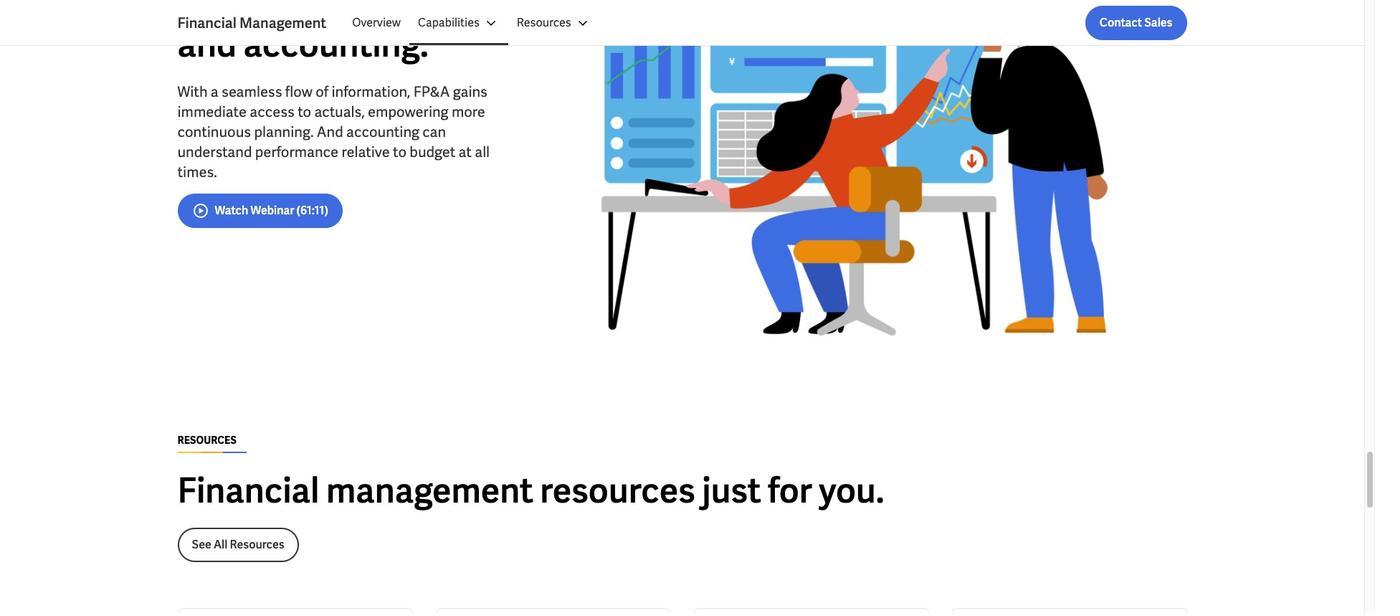 Task type: vqa. For each thing, say whether or not it's contained in the screenshot.
the right new
no



Task type: locate. For each thing, give the bounding box(es) containing it.
resources
[[177, 434, 237, 447]]

times.
[[177, 162, 217, 181]]

to down flow at the top left of the page
[[298, 102, 311, 121]]

a
[[211, 82, 219, 101]]

0 horizontal spatial to
[[298, 102, 311, 121]]

sales
[[1145, 15, 1173, 30]]

financial up see all resources
[[177, 469, 319, 513]]

accounting
[[346, 122, 420, 141]]

1 horizontal spatial to
[[393, 142, 407, 161]]

2 financial from the top
[[177, 469, 319, 513]]

empowering
[[368, 102, 449, 121]]

webinar
[[251, 203, 294, 218]]

capabilities
[[418, 15, 480, 30]]

financial up a
[[177, 14, 237, 32]]

decorative image
[[522, 0, 1187, 388]]

menu containing overview
[[344, 6, 600, 40]]

can
[[423, 122, 446, 141]]

0 vertical spatial financial
[[177, 14, 237, 32]]

financial for financial management
[[177, 14, 237, 32]]

overview
[[352, 15, 401, 30]]

0 horizontal spatial resources
[[230, 537, 285, 553]]

relative
[[342, 142, 390, 161]]

management
[[326, 469, 533, 513]]

for
[[768, 469, 812, 513]]

1 vertical spatial to
[[393, 142, 407, 161]]

resources
[[517, 15, 571, 30], [230, 537, 285, 553]]

planning.
[[254, 122, 314, 141]]

1 vertical spatial financial
[[177, 469, 319, 513]]

management
[[239, 14, 326, 32]]

(61:11)
[[297, 203, 328, 218]]

all
[[475, 142, 490, 161]]

budget
[[410, 142, 456, 161]]

1 vertical spatial resources
[[230, 537, 285, 553]]

resources button
[[508, 6, 600, 40]]

1 horizontal spatial resources
[[517, 15, 571, 30]]

gains
[[453, 82, 488, 101]]

to down accounting
[[393, 142, 407, 161]]

to
[[298, 102, 311, 121], [393, 142, 407, 161]]

see all resources link
[[177, 528, 299, 563]]

financial
[[177, 14, 237, 32], [177, 469, 319, 513]]

just
[[702, 469, 761, 513]]

menu
[[344, 6, 600, 40]]

0 vertical spatial resources
[[517, 15, 571, 30]]

flow
[[285, 82, 313, 101]]

list
[[344, 6, 1187, 40]]

1 financial from the top
[[177, 14, 237, 32]]

of
[[316, 82, 329, 101]]

capabilities button
[[409, 6, 508, 40]]

at
[[459, 142, 472, 161]]



Task type: describe. For each thing, give the bounding box(es) containing it.
resources inside dropdown button
[[517, 15, 571, 30]]

with
[[177, 82, 208, 101]]

see
[[192, 537, 211, 553]]

financial management resources just for you.
[[177, 469, 884, 513]]

with a seamless flow of information, fp&a gains immediate access to actuals, empowering more continuous planning. and accounting can understand performance relative to budget at all times.
[[177, 82, 490, 181]]

understand
[[177, 142, 252, 161]]

contact sales
[[1100, 15, 1173, 30]]

and
[[317, 122, 343, 141]]

continuous
[[177, 122, 251, 141]]

financial management link
[[177, 13, 344, 33]]

list containing overview
[[344, 6, 1187, 40]]

fp&a
[[414, 82, 450, 101]]

contact
[[1100, 15, 1142, 30]]

financial management
[[177, 14, 326, 32]]

information,
[[332, 82, 411, 101]]

watch
[[215, 203, 248, 218]]

actuals,
[[314, 102, 365, 121]]

all
[[214, 537, 228, 553]]

you.
[[819, 469, 884, 513]]

overview link
[[344, 6, 409, 40]]

access
[[250, 102, 295, 121]]

resources
[[540, 469, 695, 513]]

immediate
[[177, 102, 247, 121]]

watch webinar (61:11) link
[[177, 193, 343, 228]]

0 vertical spatial to
[[298, 102, 311, 121]]

watch webinar (61:11)
[[215, 203, 328, 218]]

see all resources
[[192, 537, 285, 553]]

more
[[452, 102, 485, 121]]

seamless
[[222, 82, 282, 101]]

contact sales link
[[1086, 6, 1187, 40]]

performance
[[255, 142, 339, 161]]

financial for financial management resources just for you.
[[177, 469, 319, 513]]



